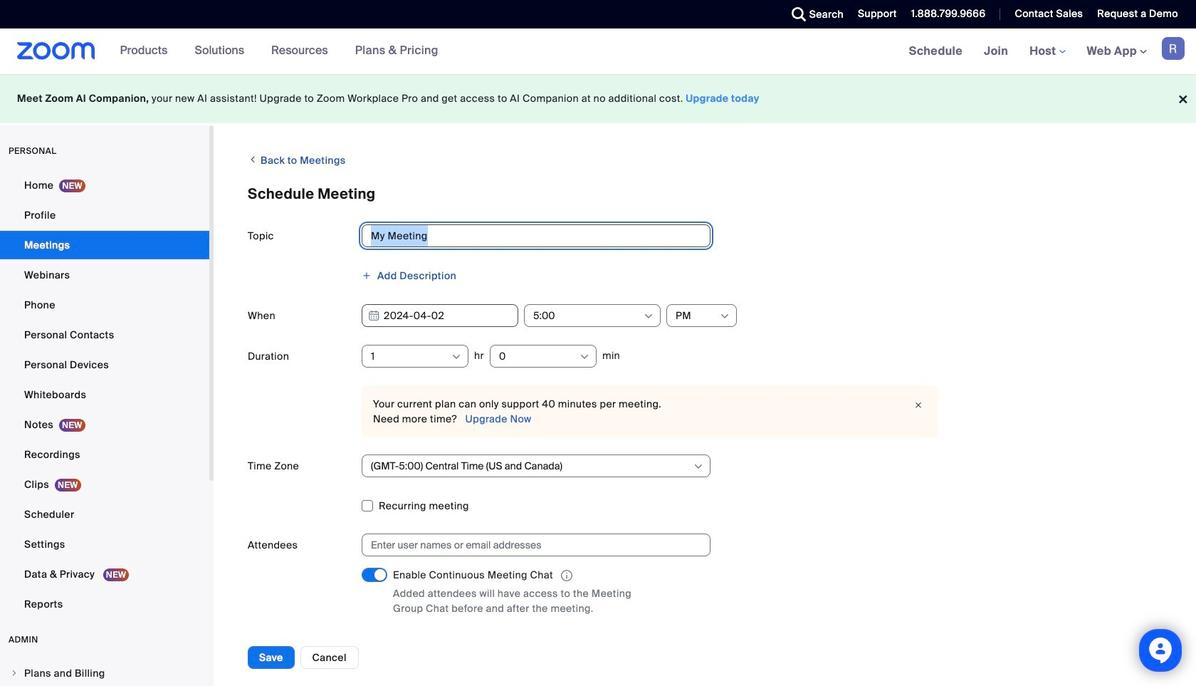 Task type: locate. For each thing, give the bounding box(es) containing it.
learn more about enable continuous meeting chat image
[[557, 569, 577, 582]]

zoom logo image
[[17, 42, 95, 60]]

menu item
[[0, 660, 209, 686]]

banner
[[0, 28, 1197, 75]]

personal menu menu
[[0, 171, 209, 620]]

1 horizontal spatial show options image
[[693, 461, 705, 472]]

close image
[[911, 398, 928, 413]]

right image
[[10, 669, 19, 678]]

left image
[[248, 152, 258, 167]]

application
[[393, 568, 664, 584]]

0 horizontal spatial show options image
[[579, 351, 591, 363]]

2 horizontal spatial show options image
[[720, 311, 731, 322]]

option group
[[362, 634, 1163, 657]]

show options image
[[720, 311, 731, 322], [579, 351, 591, 363], [693, 461, 705, 472]]

select time zone text field
[[371, 455, 693, 477]]

2 vertical spatial show options image
[[693, 461, 705, 472]]

0 vertical spatial show options image
[[720, 311, 731, 322]]

footer
[[0, 74, 1197, 123]]



Task type: describe. For each thing, give the bounding box(es) containing it.
meetings navigation
[[899, 28, 1197, 75]]

select start time text field
[[534, 305, 643, 326]]

add image
[[362, 271, 372, 281]]

show options image
[[643, 311, 655, 322]]

product information navigation
[[109, 28, 449, 74]]

profile picture image
[[1163, 37, 1186, 60]]

My Meeting text field
[[362, 224, 711, 247]]

1 vertical spatial show options image
[[579, 351, 591, 363]]

Persistent Chat, enter email address,Enter user names or email addresses text field
[[371, 534, 689, 556]]



Task type: vqa. For each thing, say whether or not it's contained in the screenshot.
third right icon from the top
no



